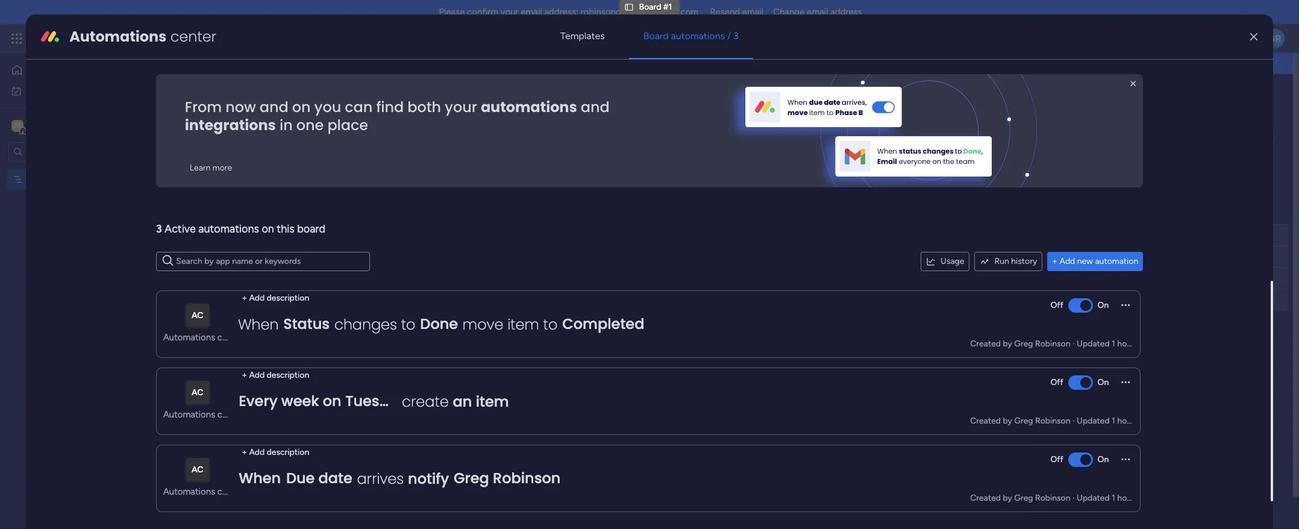 Task type: describe. For each thing, give the bounding box(es) containing it.
2 created by greg robinson · updated 1 hour ago from the top
[[971, 416, 1151, 426]]

updated for due date arrives
[[1077, 493, 1110, 503]]

from now and on you can find both your automations and integrations in one place
[[185, 97, 610, 135]]

m
[[14, 120, 21, 131]]

week
[[281, 391, 319, 411]]

set
[[351, 112, 363, 122]]

project 3
[[228, 252, 262, 262]]

greg for arrives
[[1015, 493, 1033, 503]]

+ for an item
[[242, 370, 247, 380]]

off for due date arrives
[[1051, 454, 1064, 465]]

notify
[[408, 469, 449, 489]]

email for change email address
[[807, 7, 829, 17]]

project for project
[[301, 230, 328, 240]]

change email address link
[[773, 7, 862, 17]]

when for when
[[239, 468, 281, 488]]

2 horizontal spatial to
[[689, 58, 698, 69]]

see for see more
[[550, 112, 564, 122]]

by for move item to completed
[[1003, 339, 1013, 349]]

automation
[[1096, 256, 1139, 266]]

1 + add description field from the top
[[239, 292, 312, 305]]

move
[[463, 315, 503, 334]]

arrives
[[357, 469, 404, 489]]

description for changes to
[[267, 293, 309, 303]]

every
[[239, 391, 277, 411]]

history
[[1012, 256, 1038, 266]]

my work
[[27, 85, 59, 96]]

add for an item
[[249, 370, 264, 380]]

2 · from the top
[[1073, 416, 1075, 426]]

work for monday
[[97, 31, 119, 45]]

add for arrives
[[249, 447, 264, 457]]

1 for move item to completed
[[1112, 339, 1116, 349]]

project
[[513, 112, 540, 122]]

your right where
[[494, 112, 511, 122]]

learn more
[[190, 163, 232, 173]]

automations for create
[[163, 409, 215, 420]]

board #1 inside 'list box'
[[28, 174, 61, 184]]

2 of from the left
[[459, 112, 467, 122]]

the
[[747, 58, 761, 69]]

move item to completed
[[463, 314, 644, 334]]

2 by from the top
[[1003, 416, 1013, 426]]

hour for due date arrives
[[1118, 493, 1135, 503]]

workspace
[[51, 120, 99, 131]]

+ add new automation
[[1053, 256, 1139, 266]]

ago for an item
[[1137, 416, 1151, 426]]

ago for arrives
[[1137, 493, 1151, 503]]

this  board is visible to anyone on the web with a shareable link
[[604, 58, 869, 69]]

when for when status changes to done
[[238, 315, 278, 334]]

1 + add description from the top
[[242, 293, 309, 303]]

2 on from the top
[[1098, 377, 1109, 387]]

automations for changes to
[[163, 332, 215, 343]]

can
[[345, 97, 373, 117]]

2 created from the top
[[971, 416, 1001, 426]]

keep
[[417, 112, 435, 122]]

1 horizontal spatial and
[[401, 112, 415, 122]]

board automations / 3
[[644, 30, 739, 41]]

ago for done
[[1137, 339, 1151, 349]]

resend
[[710, 7, 740, 17]]

add new group button
[[184, 333, 269, 352]]

active
[[165, 222, 196, 236]]

robinson for an item
[[1036, 416, 1071, 426]]

automations  center image
[[40, 27, 60, 46]]

+ add description field for when
[[239, 446, 312, 459]]

a
[[805, 58, 810, 69]]

monday
[[54, 31, 95, 45]]

1 horizontal spatial #1
[[244, 83, 267, 110]]

1 ac from the top
[[191, 310, 203, 321]]

v2 search image
[[163, 253, 173, 270]]

main table
[[201, 134, 241, 144]]

done
[[420, 314, 458, 334]]

table inside main table button
[[222, 134, 241, 144]]

on left the
[[734, 58, 745, 69]]

activity
[[1135, 92, 1164, 102]]

monday work management
[[54, 31, 187, 45]]

due
[[286, 468, 315, 488]]

anyone
[[700, 58, 731, 69]]

my
[[27, 85, 38, 96]]

learn more button
[[185, 158, 237, 178]]

2 horizontal spatial board #1
[[639, 2, 672, 12]]

robinsongreg175@gmail.com
[[581, 7, 699, 17]]

automations center for changes to
[[163, 332, 243, 343]]

description for create
[[267, 370, 309, 380]]

manage any type of project. assign owners, set timelines and keep track of where your project stands.
[[184, 112, 569, 122]]

new
[[187, 166, 205, 176]]

v2 ellipsis image for move item to completed
[[1122, 303, 1130, 315]]

address:
[[545, 7, 579, 17]]

date
[[318, 468, 352, 488]]

changes
[[334, 315, 397, 334]]

assign
[[293, 112, 318, 122]]

main for main table
[[201, 134, 219, 144]]

add new group
[[206, 337, 264, 347]]

run
[[995, 256, 1010, 266]]

v2 ellipsis image for due date arrives
[[1122, 457, 1130, 470]]

project for project 3
[[228, 252, 255, 262]]

any
[[217, 112, 230, 122]]

home
[[28, 64, 51, 75]]

create an item
[[402, 392, 509, 412]]

automations center for create
[[163, 409, 243, 420]]

address
[[831, 7, 862, 17]]

greg for done
[[1015, 339, 1033, 349]]

new inside button
[[224, 337, 240, 347]]

type
[[232, 112, 249, 122]]

greg for an item
[[1015, 416, 1033, 426]]

please confirm your email address: robinsongreg175@gmail.com
[[439, 7, 699, 17]]

integrations
[[185, 115, 276, 135]]

find
[[376, 97, 404, 117]]

see more link
[[549, 111, 587, 123]]

2 hour from the top
[[1118, 416, 1135, 426]]

you
[[314, 97, 341, 117]]

on left this
[[262, 222, 274, 236]]

timelines
[[365, 112, 399, 122]]

now
[[226, 97, 256, 117]]

by for due date arrives
[[1003, 493, 1013, 503]]

work for my
[[40, 85, 59, 96]]

#1 inside 'list box'
[[53, 174, 61, 184]]

see plans button
[[195, 30, 253, 48]]

board automations / 3 button
[[629, 22, 753, 51]]

where
[[469, 112, 492, 122]]

please
[[439, 7, 465, 17]]

both
[[408, 97, 441, 117]]

center for changes to
[[217, 332, 243, 343]]

resend email link
[[710, 7, 764, 17]]

more
[[566, 112, 586, 122]]

+ add description for every week on tuesday
[[242, 370, 309, 380]]

11 minutes ago
[[1027, 253, 1078, 262]]

updated for move item to completed
[[1077, 339, 1110, 349]]

2 horizontal spatial #1
[[664, 2, 672, 12]]

activity button
[[1130, 87, 1187, 107]]

board inside 'list box'
[[28, 174, 50, 184]]

add for done
[[249, 293, 264, 303]]

calendar button
[[288, 130, 340, 149]]

automations for due date
[[163, 486, 215, 497]]

0 horizontal spatial automations
[[198, 222, 259, 236]]

usage button
[[921, 252, 970, 271]]

2 horizontal spatial and
[[581, 97, 610, 117]]

see plans
[[211, 33, 247, 43]]

· for move item to completed
[[1073, 339, 1075, 349]]

select product image
[[11, 33, 23, 45]]

to inside move item to completed
[[543, 315, 558, 334]]

calendar
[[297, 134, 331, 144]]

templates
[[561, 30, 605, 41]]

hour for move item to completed
[[1118, 339, 1135, 349]]

completed
[[562, 314, 644, 334]]

visible
[[660, 58, 686, 69]]



Task type: vqa. For each thing, say whether or not it's contained in the screenshot.
the bottom AC
yes



Task type: locate. For each thing, give the bounding box(es) containing it.
when status changes to done
[[238, 314, 458, 334]]

1 by from the top
[[1003, 339, 1013, 349]]

your right confirm
[[501, 7, 519, 17]]

every week on tuesday
[[239, 391, 407, 411]]

created by greg robinson · updated 1 hour ago for move item to completed
[[971, 339, 1151, 349]]

item right an
[[476, 392, 509, 412]]

table inside table button
[[259, 134, 279, 144]]

2 vertical spatial #1
[[53, 174, 61, 184]]

1 v2 ellipsis image from the top
[[1122, 303, 1130, 315]]

of right track
[[459, 112, 467, 122]]

+ Add description field
[[239, 292, 312, 305], [239, 369, 312, 382], [239, 446, 312, 459]]

1 on from the top
[[1098, 300, 1109, 310]]

created by greg robinson · updated 1 hour ago for due date arrives
[[971, 493, 1151, 503]]

your
[[501, 7, 519, 17], [445, 97, 477, 117], [494, 112, 511, 122]]

+ add description field up every
[[239, 369, 312, 382]]

new left group
[[224, 337, 240, 347]]

2 vertical spatial + add description field
[[239, 446, 312, 459]]

+ add description field down search by app name or keywords text field
[[239, 292, 312, 305]]

item inside move item to completed
[[507, 315, 539, 334]]

Board #1 field
[[180, 83, 270, 110]]

hour
[[1118, 339, 1135, 349], [1118, 416, 1135, 426], [1118, 493, 1135, 503]]

2 vertical spatial ac
[[191, 465, 203, 475]]

+ add description up due
[[242, 447, 309, 457]]

project.
[[261, 112, 291, 122]]

3 1 from the top
[[1112, 493, 1116, 503]]

0 vertical spatial + add description field
[[239, 292, 312, 305]]

manage
[[184, 112, 214, 122]]

0 horizontal spatial of
[[251, 112, 259, 122]]

board #1
[[639, 2, 672, 12], [183, 83, 267, 110], [28, 174, 61, 184]]

add down every
[[249, 447, 264, 457]]

1 email from the left
[[521, 7, 542, 17]]

1 vertical spatial see
[[550, 112, 564, 122]]

1 hour from the top
[[1118, 339, 1135, 349]]

automations inside button
[[671, 30, 725, 41]]

board up is
[[644, 30, 669, 41]]

2 vertical spatial off
[[1051, 454, 1064, 465]]

1 horizontal spatial see
[[550, 112, 564, 122]]

v2 ellipsis image
[[1122, 303, 1130, 315], [1122, 457, 1130, 470]]

on for due date arrives
[[1098, 454, 1109, 465]]

3 off from the top
[[1051, 454, 1064, 465]]

add to favorites image
[[296, 91, 308, 103]]

robinson for arrives
[[1036, 493, 1071, 503]]

2 vertical spatial ·
[[1073, 493, 1075, 503]]

1 vertical spatial created by greg robinson · updated 1 hour ago
[[971, 416, 1151, 426]]

on right show board description icon at the top of the page
[[292, 97, 311, 117]]

automations center for due date
[[163, 486, 243, 497]]

0 vertical spatial + add description
[[242, 293, 309, 303]]

main down manage
[[201, 134, 219, 144]]

board #1 up the "board automations / 3"
[[639, 2, 672, 12]]

1 horizontal spatial board
[[624, 58, 648, 69]]

1 for due date arrives
[[1112, 493, 1116, 503]]

0 horizontal spatial see
[[211, 33, 225, 43]]

your inside "from now and on you can find both your automations and integrations in one place"
[[445, 97, 477, 117]]

your right keep
[[445, 97, 477, 117]]

of right the type
[[251, 112, 259, 122]]

created for due date arrives
[[971, 493, 1001, 503]]

usage
[[941, 256, 965, 266]]

main table button
[[183, 130, 250, 149]]

1 vertical spatial ac
[[191, 388, 203, 398]]

2 vertical spatial by
[[1003, 493, 1013, 503]]

from
[[185, 97, 222, 117]]

work right the my
[[40, 85, 59, 96]]

0 horizontal spatial table
[[222, 134, 241, 144]]

1 vertical spatial + add description
[[242, 370, 309, 380]]

3 updated from the top
[[1077, 493, 1110, 503]]

automations inside "from now and on you can find both your automations and integrations in one place"
[[481, 97, 577, 117]]

to left done
[[401, 315, 415, 334]]

+ up every
[[242, 370, 247, 380]]

run history button
[[975, 252, 1043, 271]]

+ add description up every
[[242, 370, 309, 380]]

main for main workspace
[[28, 120, 49, 131]]

1 horizontal spatial work
[[97, 31, 119, 45]]

link
[[855, 58, 869, 69]]

main
[[28, 120, 49, 131], [201, 134, 219, 144]]

created for move item to completed
[[971, 339, 1001, 349]]

work right monday
[[97, 31, 119, 45]]

1 horizontal spatial to
[[543, 315, 558, 334]]

see
[[211, 33, 225, 43], [550, 112, 564, 122]]

2 vertical spatial updated
[[1077, 493, 1110, 503]]

1 table from the left
[[222, 134, 241, 144]]

resend email
[[710, 7, 764, 17]]

and left keep
[[401, 112, 415, 122]]

one
[[296, 115, 324, 135]]

workspace selection element
[[11, 118, 101, 134]]

when up group
[[238, 315, 278, 334]]

1 vertical spatial updated
[[1077, 416, 1110, 426]]

see left "more"
[[550, 112, 564, 122]]

0 vertical spatial off
[[1051, 300, 1064, 310]]

see for see plans
[[211, 33, 225, 43]]

see more
[[550, 112, 586, 122]]

2 updated from the top
[[1077, 416, 1110, 426]]

0 horizontal spatial new
[[224, 337, 240, 347]]

0 horizontal spatial board
[[297, 222, 325, 236]]

+ down every
[[242, 447, 247, 457]]

+ for done
[[242, 293, 247, 303]]

2 horizontal spatial email
[[807, 7, 829, 17]]

2 vertical spatial created
[[971, 493, 1001, 503]]

1 off from the top
[[1051, 300, 1064, 310]]

3 on from the top
[[1098, 454, 1109, 465]]

2 vertical spatial automations
[[198, 222, 259, 236]]

add left group
[[206, 337, 222, 347]]

is
[[651, 58, 657, 69]]

1 vertical spatial 1
[[1112, 416, 1116, 426]]

1 · from the top
[[1073, 339, 1075, 349]]

0 vertical spatial board #1
[[639, 2, 672, 12]]

email right the resend on the right top of page
[[742, 7, 764, 17]]

stands.
[[543, 112, 569, 122]]

3 inside board automations / 3 button
[[734, 30, 739, 41]]

1 vertical spatial item
[[476, 392, 509, 412]]

option
[[0, 168, 154, 171]]

0 vertical spatial by
[[1003, 339, 1013, 349]]

plans
[[227, 33, 247, 43]]

1 vertical spatial new
[[224, 337, 240, 347]]

3
[[734, 30, 739, 41], [156, 222, 162, 236], [257, 252, 262, 262]]

1 vertical spatial v2 ellipsis image
[[1122, 457, 1130, 470]]

create
[[402, 392, 449, 412]]

1 updated from the top
[[1077, 339, 1110, 349]]

2 horizontal spatial automations
[[671, 30, 725, 41]]

+ right 11
[[1053, 256, 1058, 266]]

add right 11
[[1060, 256, 1076, 266]]

1 vertical spatial automations
[[481, 97, 577, 117]]

1 horizontal spatial automations
[[481, 97, 577, 117]]

email
[[521, 7, 542, 17], [742, 7, 764, 17], [807, 7, 829, 17]]

to right visible
[[689, 58, 698, 69]]

to left completed
[[543, 315, 558, 334]]

2 horizontal spatial 3
[[734, 30, 739, 41]]

1 vertical spatial by
[[1003, 416, 1013, 426]]

0 vertical spatial automations
[[671, 30, 725, 41]]

1 horizontal spatial main
[[201, 134, 219, 144]]

on
[[1098, 300, 1109, 310], [1098, 377, 1109, 387], [1098, 454, 1109, 465]]

1 vertical spatial hour
[[1118, 416, 1135, 426]]

2 + add description field from the top
[[239, 369, 312, 382]]

when inside when status changes to done
[[238, 315, 278, 334]]

add down search by app name or keywords text field
[[249, 293, 264, 303]]

0 vertical spatial new
[[1078, 256, 1093, 266]]

3 + add description field from the top
[[239, 446, 312, 459]]

1 vertical spatial when
[[239, 468, 281, 488]]

2 off from the top
[[1051, 377, 1064, 387]]

2 vertical spatial on
[[1098, 454, 1109, 465]]

my work button
[[7, 81, 130, 100]]

track
[[438, 112, 457, 122]]

item
[[507, 315, 539, 334], [476, 392, 509, 412]]

tuesday
[[345, 391, 407, 411]]

change email address
[[773, 7, 862, 17]]

table left in
[[259, 134, 279, 144]]

2 vertical spatial board #1
[[28, 174, 61, 184]]

change
[[773, 7, 805, 17]]

0 vertical spatial ac
[[191, 310, 203, 321]]

0 vertical spatial created
[[971, 339, 1001, 349]]

to inside when status changes to done
[[401, 315, 415, 334]]

place
[[328, 115, 368, 135]]

2 vertical spatial 1
[[1112, 493, 1116, 503]]

table down any
[[222, 134, 241, 144]]

board
[[624, 58, 648, 69], [297, 222, 325, 236]]

0 vertical spatial updated
[[1077, 339, 1110, 349]]

0 vertical spatial #1
[[664, 2, 672, 12]]

run history
[[995, 256, 1038, 266]]

new inside "button"
[[1078, 256, 1093, 266]]

greg robinson
[[454, 468, 561, 488]]

0 vertical spatial ·
[[1073, 339, 1075, 349]]

minutes
[[1035, 253, 1063, 262]]

2 email from the left
[[742, 7, 764, 17]]

0 horizontal spatial work
[[40, 85, 59, 96]]

#1 down the search in workspace field
[[53, 174, 61, 184]]

new left automation
[[1078, 256, 1093, 266]]

3 + add description from the top
[[242, 447, 309, 457]]

email left address:
[[521, 7, 542, 17]]

board inside button
[[644, 30, 669, 41]]

description
[[267, 293, 309, 303], [267, 370, 309, 380], [267, 447, 309, 457]]

3 email from the left
[[807, 7, 829, 17]]

board right this
[[297, 222, 325, 236]]

+ add description for when
[[242, 447, 309, 457]]

0 vertical spatial main
[[28, 120, 49, 131]]

this
[[277, 222, 295, 236]]

0 vertical spatial hour
[[1118, 339, 1135, 349]]

robinson for done
[[1036, 339, 1071, 349]]

3 description from the top
[[267, 447, 309, 457]]

work inside button
[[40, 85, 59, 96]]

main inside workspace selection element
[[28, 120, 49, 131]]

3 ac from the top
[[191, 465, 203, 475]]

automations
[[69, 26, 167, 46], [163, 332, 215, 343], [163, 409, 215, 420], [163, 486, 215, 497]]

0 horizontal spatial #1
[[53, 174, 61, 184]]

+ add description field up due
[[239, 446, 312, 459]]

add inside button
[[206, 337, 222, 347]]

off for move item to completed
[[1051, 300, 1064, 310]]

2 table from the left
[[259, 134, 279, 144]]

add up every
[[249, 370, 264, 380]]

add
[[1060, 256, 1076, 266], [249, 293, 264, 303], [206, 337, 222, 347], [249, 370, 264, 380], [249, 447, 264, 457]]

3 created from the top
[[971, 493, 1001, 503]]

0 horizontal spatial 3
[[156, 222, 162, 236]]

shareable
[[812, 58, 853, 69]]

email right change
[[807, 7, 829, 17]]

1 of from the left
[[251, 112, 259, 122]]

Search by app name or keywords text field
[[173, 254, 354, 270]]

0 horizontal spatial email
[[521, 7, 542, 17]]

+ add description down search by app name or keywords text field
[[242, 293, 309, 303]]

description for due date
[[267, 447, 309, 457]]

main right workspace image
[[28, 120, 49, 131]]

2 description from the top
[[267, 370, 309, 380]]

1 horizontal spatial email
[[742, 7, 764, 17]]

1 vertical spatial on
[[1098, 377, 1109, 387]]

2 vertical spatial created by greg robinson · updated 1 hour ago
[[971, 493, 1151, 503]]

2 v2 ellipsis image from the top
[[1122, 457, 1130, 470]]

and right the stands.
[[581, 97, 610, 117]]

1 horizontal spatial of
[[459, 112, 467, 122]]

show board description image
[[276, 91, 290, 103]]

Search in workspace field
[[25, 145, 101, 159]]

center for create
[[217, 409, 243, 420]]

1 vertical spatial project
[[301, 230, 328, 240]]

on inside "from now and on you can find both your automations and integrations in one place"
[[292, 97, 311, 117]]

3 active automations on this board
[[156, 222, 325, 236]]

+ inside "button"
[[1053, 256, 1058, 266]]

0 horizontal spatial board #1
[[28, 174, 61, 184]]

ac for when
[[191, 465, 203, 475]]

confirm
[[467, 7, 499, 17]]

project inside button
[[207, 166, 234, 176]]

+ add new automation button
[[1048, 252, 1144, 271]]

1 vertical spatial main
[[201, 134, 219, 144]]

status
[[283, 314, 330, 334]]

3 right '/'
[[734, 30, 739, 41]]

1 vertical spatial #1
[[244, 83, 267, 110]]

0 vertical spatial see
[[211, 33, 225, 43]]

board down the search in workspace field
[[28, 174, 50, 184]]

2 vertical spatial project
[[228, 252, 255, 262]]

new project button
[[183, 162, 239, 181]]

0 vertical spatial work
[[97, 31, 119, 45]]

3 hour from the top
[[1118, 493, 1135, 503]]

group
[[242, 337, 264, 347]]

in
[[280, 115, 293, 135]]

see inside button
[[211, 33, 225, 43]]

· for due date arrives
[[1073, 493, 1075, 503]]

0 horizontal spatial main
[[28, 120, 49, 131]]

center
[[170, 26, 217, 46], [217, 332, 243, 343], [217, 409, 243, 420], [217, 486, 243, 497]]

0 vertical spatial when
[[238, 315, 278, 334]]

11
[[1027, 253, 1033, 262]]

new
[[1078, 256, 1093, 266], [224, 337, 240, 347]]

home button
[[7, 60, 130, 80]]

email for resend email
[[742, 7, 764, 17]]

when left due
[[239, 468, 281, 488]]

2 vertical spatial description
[[267, 447, 309, 457]]

greg robinson image
[[1266, 29, 1285, 48]]

3 by from the top
[[1003, 493, 1013, 503]]

templates button
[[546, 22, 619, 51]]

greg
[[1015, 339, 1033, 349], [1015, 416, 1033, 426], [454, 468, 489, 488], [1015, 493, 1033, 503]]

collapse board header image
[[1263, 134, 1272, 144]]

work
[[97, 31, 119, 45], [40, 85, 59, 96]]

due date arrives
[[286, 468, 404, 489]]

3 created by greg robinson · updated 1 hour ago from the top
[[971, 493, 1151, 503]]

3 · from the top
[[1073, 493, 1075, 503]]

0 vertical spatial 1
[[1112, 339, 1116, 349]]

1 vertical spatial ·
[[1073, 416, 1075, 426]]

1 horizontal spatial new
[[1078, 256, 1093, 266]]

board #1 list box
[[0, 166, 154, 352]]

off
[[1051, 300, 1064, 310], [1051, 377, 1064, 387], [1051, 454, 1064, 465]]

with
[[784, 58, 802, 69]]

item right move
[[507, 315, 539, 334]]

0 vertical spatial project
[[207, 166, 234, 176]]

1 1 from the top
[[1112, 339, 1116, 349]]

3 down the 3 active automations on this board on the top left
[[257, 252, 262, 262]]

main inside button
[[201, 134, 219, 144]]

more
[[213, 163, 232, 173]]

+ for arrives
[[242, 447, 247, 457]]

this
[[604, 58, 621, 69]]

1 vertical spatial work
[[40, 85, 59, 96]]

board left is
[[624, 58, 648, 69]]

workspace image
[[11, 119, 24, 132]]

0 horizontal spatial to
[[401, 315, 415, 334]]

by
[[1003, 339, 1013, 349], [1003, 416, 1013, 426], [1003, 493, 1013, 503]]

0 vertical spatial description
[[267, 293, 309, 303]]

center for due date
[[217, 486, 243, 497]]

1 vertical spatial board #1
[[183, 83, 267, 110]]

+ down project 3
[[242, 293, 247, 303]]

description up due
[[267, 447, 309, 457]]

board #1 down the search in workspace field
[[28, 174, 61, 184]]

on right the week
[[323, 391, 341, 411]]

add inside "button"
[[1060, 256, 1076, 266]]

table button
[[250, 130, 288, 149]]

2 vertical spatial 3
[[257, 252, 262, 262]]

3 left active
[[156, 222, 162, 236]]

+ add description field for every week on tuesday
[[239, 369, 312, 382]]

on for move item to completed
[[1098, 300, 1109, 310]]

2 vertical spatial + add description
[[242, 447, 309, 457]]

project
[[207, 166, 234, 176], [301, 230, 328, 240], [228, 252, 255, 262]]

0 vertical spatial item
[[507, 315, 539, 334]]

table
[[222, 134, 241, 144], [259, 134, 279, 144]]

2 + add description from the top
[[242, 370, 309, 380]]

2 ac from the top
[[191, 388, 203, 398]]

see left plans
[[211, 33, 225, 43]]

#1 up the type
[[244, 83, 267, 110]]

ac for every week on tuesday
[[191, 388, 203, 398]]

#1 up the "board automations / 3"
[[664, 2, 672, 12]]

1 created by greg robinson · updated 1 hour ago from the top
[[971, 339, 1151, 349]]

of
[[251, 112, 259, 122], [459, 112, 467, 122]]

0 vertical spatial 3
[[734, 30, 739, 41]]

1 horizontal spatial board #1
[[183, 83, 267, 110]]

2 1 from the top
[[1112, 416, 1116, 426]]

0 vertical spatial on
[[1098, 300, 1109, 310]]

0 vertical spatial created by greg robinson · updated 1 hour ago
[[971, 339, 1151, 349]]

0 vertical spatial v2 ellipsis image
[[1122, 303, 1130, 315]]

1 horizontal spatial 3
[[257, 252, 262, 262]]

1 vertical spatial created
[[971, 416, 1001, 426]]

2 vertical spatial hour
[[1118, 493, 1135, 503]]

board up any
[[183, 83, 240, 110]]

an
[[453, 392, 472, 412]]

board #1 up any
[[183, 83, 267, 110]]

0 horizontal spatial and
[[260, 97, 289, 117]]

v2 ellipsis image
[[1122, 380, 1130, 393]]

1 created from the top
[[971, 339, 1001, 349]]

1 vertical spatial description
[[267, 370, 309, 380]]

1 vertical spatial 3
[[156, 222, 162, 236]]

1 horizontal spatial table
[[259, 134, 279, 144]]

board up the "board automations / 3"
[[639, 2, 661, 12]]

description up the week
[[267, 370, 309, 380]]

and left add to favorites image
[[260, 97, 289, 117]]

1 vertical spatial + add description field
[[239, 369, 312, 382]]

description up status
[[267, 293, 309, 303]]

1 description from the top
[[267, 293, 309, 303]]



